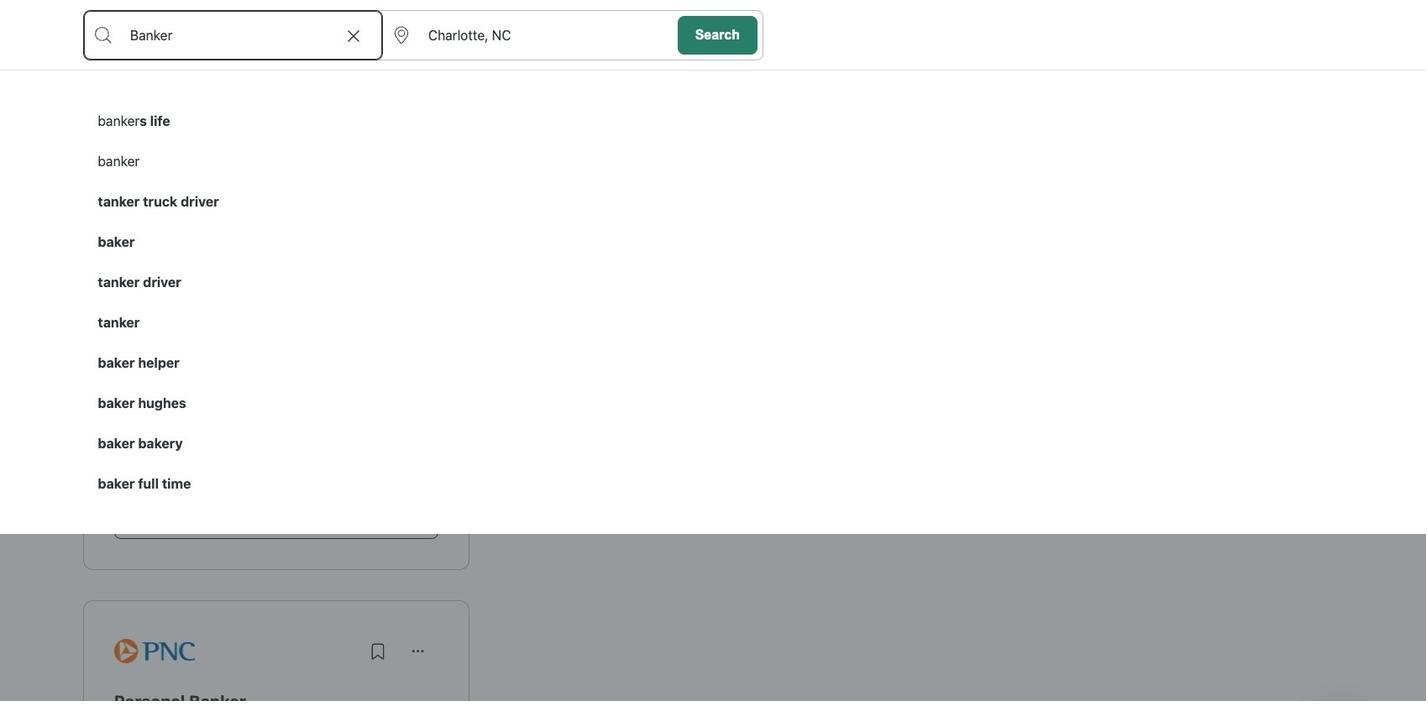 Task type: locate. For each thing, give the bounding box(es) containing it.
3 option from the top
[[88, 262, 405, 302]]

8 option from the top
[[88, 464, 405, 504]]

option
[[88, 181, 405, 222], [88, 222, 405, 262], [88, 262, 405, 302], [88, 302, 405, 343], [88, 343, 405, 383], [88, 383, 405, 423], [88, 423, 405, 464], [88, 464, 405, 504]]

personal banker element
[[114, 692, 439, 702]]

job card menu element
[[398, 650, 439, 665]]

list box
[[88, 71, 405, 534]]

1 option from the top
[[88, 181, 405, 222]]

Location search field
[[382, 11, 673, 60]]



Task type: describe. For each thing, give the bounding box(es) containing it.
5 option from the top
[[88, 343, 405, 383]]

6 option from the top
[[88, 383, 405, 423]]

save job for later image
[[368, 642, 388, 662]]

Search job title or keyword search field
[[84, 11, 382, 60]]

4 option from the top
[[88, 302, 405, 343]]

2 option from the top
[[88, 222, 405, 262]]

7 option from the top
[[88, 423, 405, 464]]

personal banker image
[[114, 637, 195, 667]]

assistant community manager - the winston & the winnifred element
[[114, 338, 439, 378]]



Task type: vqa. For each thing, say whether or not it's contained in the screenshot.
"Full Preschool Teacher" element
no



